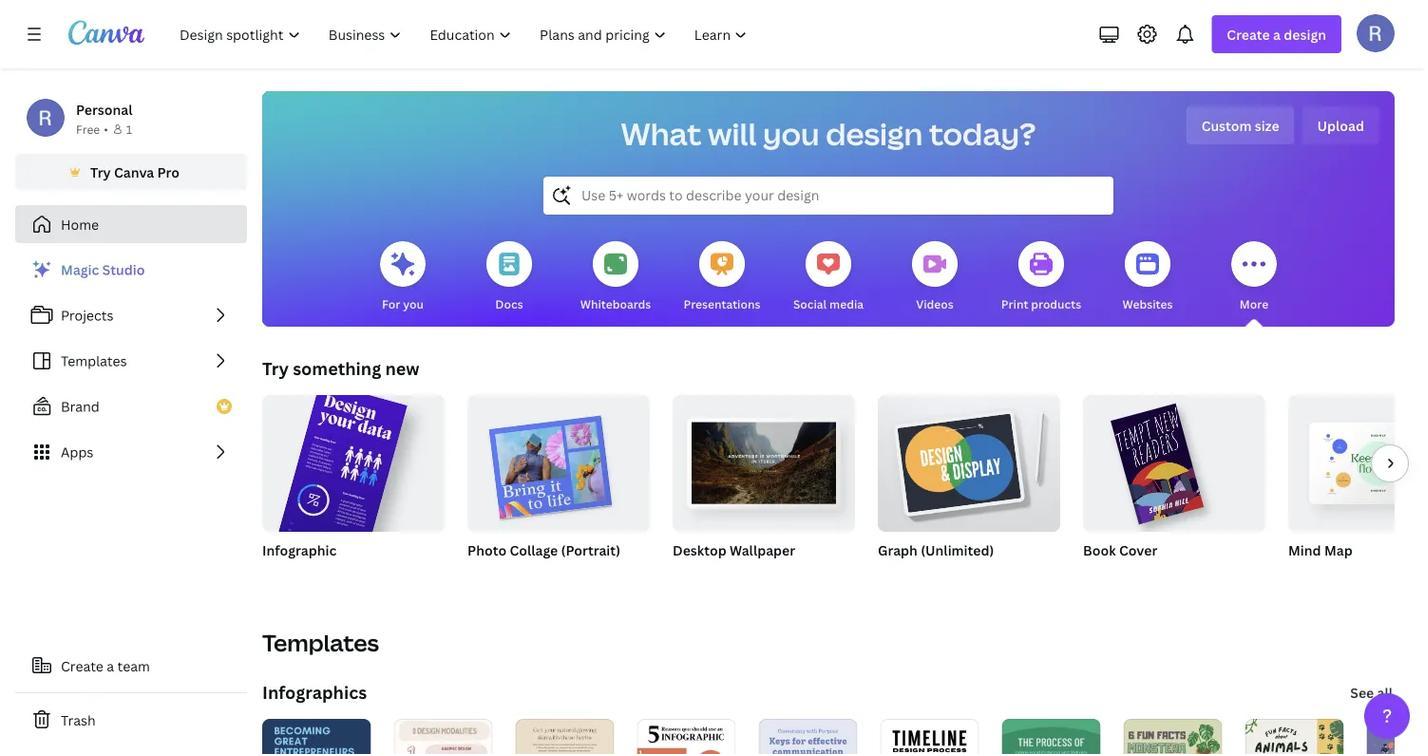 Task type: vqa. For each thing, say whether or not it's contained in the screenshot.
thickness
no



Task type: locate. For each thing, give the bounding box(es) containing it.
0 vertical spatial you
[[763, 113, 820, 154]]

infographic group
[[260, 382, 445, 624]]

1 horizontal spatial a
[[1273, 25, 1281, 43]]

Search search field
[[582, 178, 1076, 214]]

collage
[[510, 541, 558, 559]]

list
[[15, 251, 247, 471]]

brand link
[[15, 388, 247, 426]]

print
[[1001, 296, 1029, 312]]

infographics
[[262, 681, 367, 704]]

mind map
[[1289, 541, 1353, 559]]

graph (unlimited) unlimited
[[878, 541, 994, 582]]

1080
[[711, 566, 740, 582]]

px
[[743, 566, 756, 582]]

create a design
[[1227, 25, 1327, 43]]

0 horizontal spatial design
[[826, 113, 923, 154]]

try canva pro
[[90, 163, 180, 181]]

0 horizontal spatial a
[[107, 657, 114, 675]]

a inside button
[[107, 657, 114, 675]]

trash link
[[15, 701, 247, 739]]

something
[[293, 357, 381, 380]]

a
[[1273, 25, 1281, 43], [107, 657, 114, 675]]

design up search search field
[[826, 113, 923, 154]]

try left something
[[262, 357, 289, 380]]

custom size
[[1202, 116, 1280, 134]]

templates down projects
[[61, 352, 127, 370]]

0 horizontal spatial create
[[61, 657, 103, 675]]

you
[[763, 113, 820, 154], [403, 296, 424, 312]]

design left ruby anderson icon
[[1284, 25, 1327, 43]]

more button
[[1232, 228, 1277, 327]]

websites button
[[1123, 228, 1173, 327]]

team
[[117, 657, 150, 675]]

0 vertical spatial a
[[1273, 25, 1281, 43]]

projects
[[61, 306, 114, 325]]

design
[[1284, 25, 1327, 43], [826, 113, 923, 154]]

desktop
[[673, 541, 727, 559]]

1 vertical spatial create
[[61, 657, 103, 675]]

1 vertical spatial you
[[403, 296, 424, 312]]

0 vertical spatial design
[[1284, 25, 1327, 43]]

a up the size
[[1273, 25, 1281, 43]]

apps link
[[15, 433, 247, 471]]

what will you design today?
[[621, 113, 1036, 154]]

None search field
[[544, 177, 1114, 215]]

for you
[[382, 296, 424, 312]]

group for photo collage (portrait)
[[468, 388, 650, 532]]

design inside dropdown button
[[1284, 25, 1327, 43]]

0 vertical spatial create
[[1227, 25, 1270, 43]]

1 horizontal spatial templates
[[262, 628, 379, 659]]

0 vertical spatial try
[[90, 163, 111, 181]]

photo
[[468, 541, 507, 559]]

group
[[260, 382, 445, 624], [468, 388, 650, 532], [673, 388, 855, 532], [878, 388, 1061, 532], [1083, 388, 1266, 532], [1289, 395, 1425, 532]]

create left 'team' at the left bottom of the page
[[61, 657, 103, 675]]

projects link
[[15, 297, 247, 335]]

templates
[[61, 352, 127, 370], [262, 628, 379, 659]]

create up custom size dropdown button
[[1227, 25, 1270, 43]]

videos
[[916, 296, 954, 312]]

create inside dropdown button
[[1227, 25, 1270, 43]]

photo collage (portrait)
[[468, 541, 621, 559]]

free
[[76, 121, 100, 137]]

create inside button
[[61, 657, 103, 675]]

templates up "infographics" link at the bottom of page
[[262, 628, 379, 659]]

unlimited button
[[878, 564, 951, 584]]

1 vertical spatial a
[[107, 657, 114, 675]]

graph (unlimited) group
[[878, 388, 1061, 584]]

1 vertical spatial try
[[262, 357, 289, 380]]

×
[[703, 566, 708, 582]]

1 horizontal spatial you
[[763, 113, 820, 154]]

0 horizontal spatial try
[[90, 163, 111, 181]]

social
[[793, 296, 827, 312]]

products
[[1031, 296, 1082, 312]]

whiteboards
[[580, 296, 651, 312]]

a for design
[[1273, 25, 1281, 43]]

book
[[1083, 541, 1116, 559]]

(portrait)
[[561, 541, 621, 559]]

studio
[[102, 261, 145, 279]]

try for try something new
[[262, 357, 289, 380]]

a inside dropdown button
[[1273, 25, 1281, 43]]

create
[[1227, 25, 1270, 43], [61, 657, 103, 675]]

you right will
[[763, 113, 820, 154]]

for you button
[[380, 228, 426, 327]]

try something new
[[262, 357, 420, 380]]

media
[[830, 296, 864, 312]]

try for try canva pro
[[90, 163, 111, 181]]

1 horizontal spatial design
[[1284, 25, 1327, 43]]

social media
[[793, 296, 864, 312]]

try
[[90, 163, 111, 181], [262, 357, 289, 380]]

0 horizontal spatial you
[[403, 296, 424, 312]]

whiteboards button
[[580, 228, 651, 327]]

today?
[[929, 113, 1036, 154]]

desktop wallpaper group
[[673, 388, 855, 584]]

a left 'team' at the left bottom of the page
[[107, 657, 114, 675]]

mind
[[1289, 541, 1322, 559]]

0 vertical spatial templates
[[61, 352, 127, 370]]

brand
[[61, 398, 100, 416]]

infographic
[[262, 541, 337, 559]]

magic studio
[[61, 261, 145, 279]]

0 horizontal spatial templates
[[61, 352, 127, 370]]

you right for
[[403, 296, 424, 312]]

pro
[[157, 163, 180, 181]]

try inside button
[[90, 163, 111, 181]]

try canva pro button
[[15, 154, 247, 190]]

see all
[[1351, 684, 1393, 702]]

1 horizontal spatial create
[[1227, 25, 1270, 43]]

1 horizontal spatial try
[[262, 357, 289, 380]]

(unlimited)
[[921, 541, 994, 559]]

home link
[[15, 205, 247, 243]]

try left canva
[[90, 163, 111, 181]]

docs button
[[487, 228, 532, 327]]

for
[[382, 296, 400, 312]]



Task type: describe. For each thing, give the bounding box(es) containing it.
free •
[[76, 121, 108, 137]]

presentations
[[684, 296, 761, 312]]

•
[[104, 121, 108, 137]]

1 vertical spatial design
[[826, 113, 923, 154]]

group for graph (unlimited)
[[878, 388, 1061, 532]]

1920
[[673, 566, 700, 582]]

canva
[[114, 163, 154, 181]]

see
[[1351, 684, 1374, 702]]

wallpaper
[[730, 541, 796, 559]]

1920 × 1080 px button
[[673, 564, 775, 584]]

map
[[1325, 541, 1353, 559]]

magic
[[61, 261, 99, 279]]

trash
[[61, 711, 96, 729]]

1 vertical spatial templates
[[262, 628, 379, 659]]

apps
[[61, 443, 93, 461]]

1
[[126, 121, 132, 137]]

docs
[[495, 296, 523, 312]]

upload button
[[1302, 106, 1380, 144]]

upload
[[1318, 116, 1365, 134]]

group for book cover
[[1083, 388, 1266, 532]]

list containing magic studio
[[15, 251, 247, 471]]

a for team
[[107, 657, 114, 675]]

desktop wallpaper 1920 × 1080 px
[[673, 541, 796, 582]]

custom size button
[[1187, 106, 1295, 144]]

create for create a team
[[61, 657, 103, 675]]

unlimited
[[878, 566, 932, 582]]

all
[[1378, 684, 1393, 702]]

book cover group
[[1083, 388, 1266, 584]]

size
[[1255, 116, 1280, 134]]

print products button
[[1001, 228, 1082, 327]]

group for desktop wallpaper
[[673, 388, 855, 532]]

group for mind map
[[1289, 395, 1425, 532]]

infographics link
[[262, 681, 367, 704]]

graph
[[878, 541, 918, 559]]

you inside button
[[403, 296, 424, 312]]

will
[[708, 113, 757, 154]]

home
[[61, 215, 99, 233]]

create a design button
[[1212, 15, 1342, 53]]

magic studio link
[[15, 251, 247, 289]]

social media button
[[793, 228, 864, 327]]

videos button
[[912, 228, 958, 327]]

create a team button
[[15, 647, 247, 685]]

create a team
[[61, 657, 150, 675]]

print products
[[1001, 296, 1082, 312]]

create for create a design
[[1227, 25, 1270, 43]]

templates link
[[15, 342, 247, 380]]

see all link
[[1349, 674, 1395, 712]]

custom
[[1202, 116, 1252, 134]]

ruby anderson image
[[1357, 14, 1395, 52]]

presentations button
[[684, 228, 761, 327]]

mind map group
[[1289, 395, 1425, 584]]

book cover
[[1083, 541, 1158, 559]]

websites
[[1123, 296, 1173, 312]]

new
[[385, 357, 420, 380]]

more
[[1240, 296, 1269, 312]]

cover
[[1119, 541, 1158, 559]]

photo collage (portrait) group
[[468, 388, 650, 584]]

top level navigation element
[[167, 15, 764, 53]]

what
[[621, 113, 702, 154]]

personal
[[76, 100, 132, 118]]

group for infographic
[[260, 382, 445, 624]]



